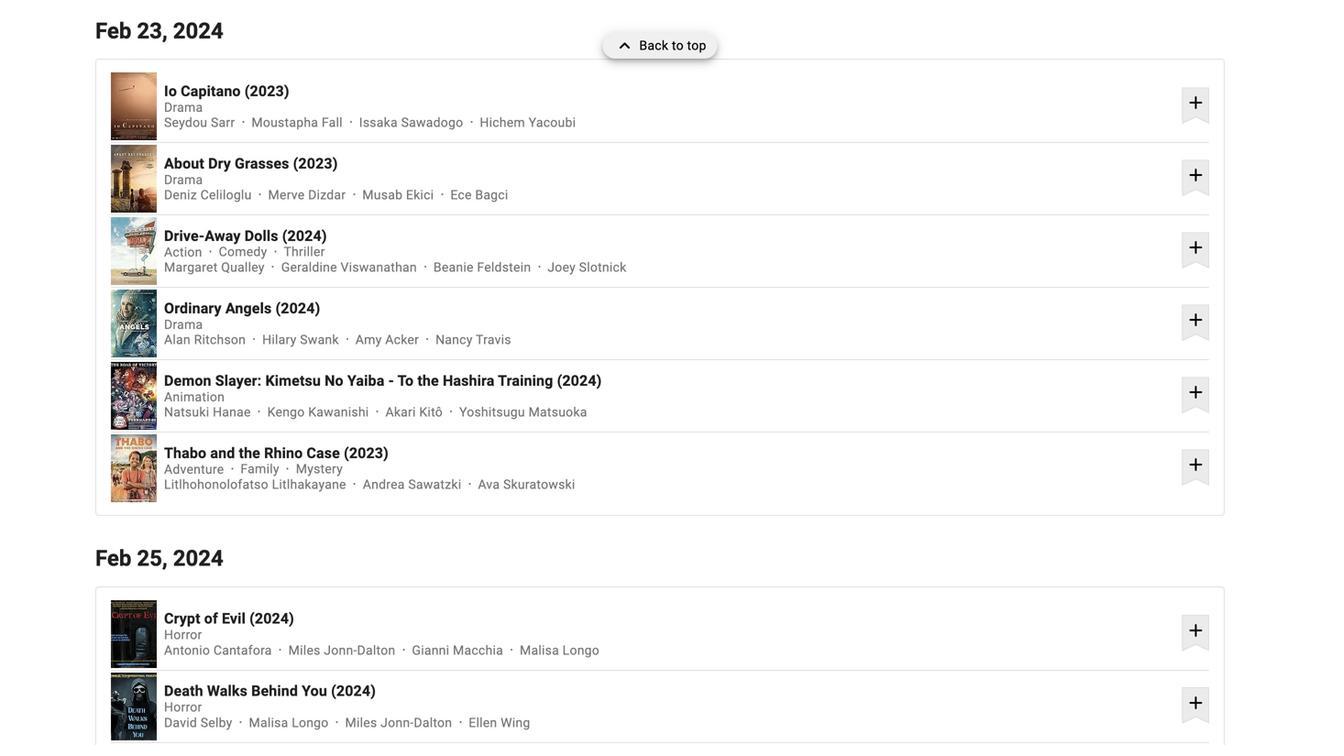 Task type: vqa. For each thing, say whether or not it's contained in the screenshot.
2024 related to Feb 25, 2024
yes



Task type: describe. For each thing, give the bounding box(es) containing it.
no
[[325, 372, 344, 390]]

david selby
[[164, 716, 232, 731]]

issaka sawadogo
[[359, 115, 463, 130]]

thabo and the rhino case (2023) button
[[164, 445, 1175, 462]]

0 horizontal spatial malisa
[[249, 716, 288, 731]]

dry
[[208, 155, 231, 172]]

drive-away dolls (2024) button
[[164, 227, 1175, 245]]

feb 25, 2024
[[95, 546, 224, 572]]

25,
[[137, 546, 168, 572]]

ava
[[478, 477, 500, 492]]

(2024) inside demon slayer: kimetsu no yaiba - to the hashira training (2024) animation
[[557, 372, 602, 390]]

ava skuratowski
[[478, 477, 576, 492]]

matsuoka
[[529, 405, 587, 420]]

fall
[[322, 115, 343, 130]]

training
[[498, 372, 553, 390]]

horror inside crypt of evil (2024) horror
[[164, 628, 202, 643]]

add image for grasses
[[1185, 164, 1207, 186]]

group for death walks behind you (2024)
[[111, 673, 157, 741]]

natsuki hanae
[[164, 405, 251, 420]]

horror inside death walks behind you (2024) horror
[[164, 700, 202, 715]]

group for ordinary angels (2024)
[[111, 290, 157, 358]]

drive-away dolls (2024)
[[164, 227, 327, 245]]

akari
[[386, 405, 416, 420]]

adventure
[[164, 462, 224, 477]]

evil
[[222, 610, 246, 628]]

issaka
[[359, 115, 398, 130]]

demon slayer: kimetsu no yaiba - to the hashira training (2024) button
[[164, 372, 1175, 390]]

kimetsu
[[265, 372, 321, 390]]

sarr
[[211, 115, 235, 130]]

io capitano (2023) drama
[[164, 82, 289, 115]]

drama for ordinary
[[164, 317, 203, 332]]

back
[[640, 38, 669, 53]]

ordinary
[[164, 300, 222, 317]]

back to top
[[640, 38, 707, 53]]

2 add image from the top
[[1185, 237, 1207, 259]]

deniz celiloglu
[[164, 188, 252, 203]]

moustapha fall
[[252, 115, 343, 130]]

angels
[[225, 300, 272, 317]]

group for io capitano (2023)
[[111, 73, 157, 140]]

ece bagci
[[451, 188, 509, 203]]

add image for yaiba
[[1185, 382, 1207, 404]]

2024 for feb 25, 2024
[[173, 546, 224, 572]]

about dry grasses (2023) button
[[164, 155, 1175, 172]]

0 vertical spatial miles
[[289, 643, 321, 658]]

nancy
[[436, 332, 473, 348]]

group for demon slayer: kimetsu no yaiba - to the hashira training (2024)
[[111, 362, 157, 430]]

drive-
[[164, 227, 205, 245]]

hichem
[[480, 115, 525, 130]]

margaret
[[164, 260, 218, 275]]

capitano
[[181, 82, 241, 100]]

macchia
[[453, 643, 503, 658]]

(2024) up geraldine
[[282, 227, 327, 245]]

alan ritchson
[[164, 332, 246, 348]]

the inside demon slayer: kimetsu no yaiba - to the hashira training (2024) animation
[[418, 372, 439, 390]]

feb 23, 2024
[[95, 18, 224, 44]]

viswanathan
[[341, 260, 417, 275]]

expand less image
[[614, 33, 640, 59]]

hichem yacoubi
[[480, 115, 576, 130]]

(2024) inside crypt of evil (2024) horror
[[250, 610, 294, 628]]

hilary swank
[[262, 332, 339, 348]]

add image for (2024)
[[1185, 692, 1207, 714]]

away
[[205, 227, 241, 245]]

top
[[687, 38, 707, 53]]

dizdar
[[308, 188, 346, 203]]

1 horizontal spatial jonn-
[[381, 716, 414, 731]]

-
[[388, 372, 394, 390]]

kengo
[[267, 405, 305, 420]]

skuratowski
[[503, 477, 576, 492]]

1 horizontal spatial longo
[[563, 643, 600, 658]]

ritchson
[[194, 332, 246, 348]]

(2024) inside death walks behind you (2024) horror
[[331, 683, 376, 700]]

merve dizdar in about dry grasses (2023) image
[[111, 145, 157, 213]]

david
[[164, 716, 197, 731]]

joey slotnick
[[548, 260, 627, 275]]

natsuki
[[164, 405, 209, 420]]

about
[[164, 155, 204, 172]]

cantafora
[[214, 643, 272, 658]]

1 vertical spatial miles jonn-dalton
[[345, 716, 452, 731]]

death walks behind you (2024) button
[[164, 683, 1175, 700]]

hilary
[[262, 332, 297, 348]]

feldstein
[[477, 260, 531, 275]]

ordinary angels (2024) button
[[164, 300, 1175, 317]]

musab ekici
[[363, 188, 434, 203]]

beanie feldstein
[[434, 260, 531, 275]]

(2024) inside ordinary angels (2024) drama
[[276, 300, 320, 317]]

amy acker
[[356, 332, 419, 348]]

ekici
[[406, 188, 434, 203]]

thabo and the rhino case (2023) image
[[111, 435, 157, 503]]

swank
[[300, 332, 339, 348]]

yoshitsugu
[[459, 405, 525, 420]]

animation
[[164, 389, 225, 405]]



Task type: locate. For each thing, give the bounding box(es) containing it.
walks
[[207, 683, 248, 700]]

merve dizdar
[[268, 188, 346, 203]]

deniz
[[164, 188, 197, 203]]

0 vertical spatial horror
[[164, 628, 202, 643]]

0 vertical spatial malisa longo
[[520, 643, 600, 658]]

0 vertical spatial 2024
[[173, 18, 224, 44]]

thriller
[[284, 245, 325, 260]]

(2024) right evil
[[250, 610, 294, 628]]

2 horizontal spatial (2023)
[[344, 445, 389, 462]]

drama up the seydou
[[164, 100, 203, 115]]

malisa longo down death walks behind you (2024) horror
[[249, 716, 329, 731]]

(2023) inside io capitano (2023) drama
[[245, 82, 289, 100]]

1 vertical spatial the
[[239, 445, 260, 462]]

2 2024 from the top
[[173, 546, 224, 572]]

1 horizontal spatial miles
[[345, 716, 377, 731]]

2 add image from the top
[[1185, 382, 1207, 404]]

rhino
[[264, 445, 303, 462]]

horror up antonio
[[164, 628, 202, 643]]

case
[[307, 445, 340, 462]]

selby
[[201, 716, 232, 731]]

2 horror from the top
[[164, 700, 202, 715]]

yoshitsugu matsuoka
[[459, 405, 587, 420]]

2024 right 25,
[[173, 546, 224, 572]]

sawadogo
[[401, 115, 463, 130]]

feb left 23,
[[95, 18, 132, 44]]

8 group from the top
[[111, 673, 157, 741]]

1 vertical spatial add image
[[1185, 237, 1207, 259]]

geraldine
[[281, 260, 337, 275]]

group left natsuki
[[111, 362, 157, 430]]

about dry grasses (2023) drama
[[164, 155, 338, 187]]

gianni
[[412, 643, 450, 658]]

death walks behind you (2024) horror
[[164, 683, 376, 715]]

5 group from the top
[[111, 362, 157, 430]]

3 group from the top
[[111, 218, 157, 285]]

gianni macchia
[[412, 643, 503, 658]]

to
[[672, 38, 684, 53]]

ellen
[[469, 716, 497, 731]]

andrea sawatzki
[[363, 477, 462, 492]]

add image
[[1185, 164, 1207, 186], [1185, 237, 1207, 259], [1185, 309, 1207, 331]]

dolls
[[245, 227, 278, 245]]

1 2024 from the top
[[173, 18, 224, 44]]

0 horizontal spatial malisa longo
[[249, 716, 329, 731]]

0 vertical spatial (2023)
[[245, 82, 289, 100]]

group left thabo
[[111, 435, 157, 503]]

crypt of evil (2024) horror
[[164, 610, 294, 643]]

musab
[[363, 188, 403, 203]]

litlhohonolofatso
[[164, 477, 269, 492]]

1 vertical spatial dalton
[[414, 716, 452, 731]]

2 vertical spatial drama
[[164, 317, 203, 332]]

23,
[[137, 18, 168, 44]]

nancy travis
[[436, 332, 512, 348]]

miles jonn-dalton up you
[[289, 643, 396, 658]]

0 vertical spatial add image
[[1185, 164, 1207, 186]]

io capitano (2023) image
[[111, 73, 157, 140]]

horror
[[164, 628, 202, 643], [164, 700, 202, 715]]

drama for io
[[164, 100, 203, 115]]

(2024) up matsuoka
[[557, 372, 602, 390]]

dalton left gianni
[[357, 643, 396, 658]]

slayer:
[[215, 372, 262, 390]]

2 vertical spatial add image
[[1185, 309, 1207, 331]]

drama inside the about dry grasses (2023) drama
[[164, 172, 203, 187]]

drama inside ordinary angels (2024) drama
[[164, 317, 203, 332]]

2 drama from the top
[[164, 172, 203, 187]]

qualley
[[221, 260, 265, 275]]

jonn- up you
[[324, 643, 357, 658]]

comedy
[[219, 245, 267, 260]]

group for crypt of evil (2024)
[[111, 601, 157, 669]]

1 horizontal spatial (2023)
[[293, 155, 338, 172]]

3 drama from the top
[[164, 317, 203, 332]]

back to top button
[[603, 33, 718, 59]]

(2023) up merve dizdar
[[293, 155, 338, 172]]

(2024) up 'hilary swank'
[[276, 300, 320, 317]]

3 add image from the top
[[1185, 309, 1207, 331]]

seydou
[[164, 115, 208, 130]]

ordinary angels (2024) image
[[111, 290, 157, 358]]

hashira
[[443, 372, 495, 390]]

bagci
[[475, 188, 509, 203]]

crypt of evil (2024) image
[[111, 601, 157, 669]]

demon slayer: kimetsu no yaiba - to the hashira training (2024) animation
[[164, 372, 602, 405]]

feb for feb 23, 2024
[[95, 18, 132, 44]]

thabo and the rhino case (2023)
[[164, 445, 389, 462]]

malisa down death walks behind you (2024) horror
[[249, 716, 288, 731]]

travis
[[476, 332, 512, 348]]

0 horizontal spatial longo
[[292, 716, 329, 731]]

group left crypt
[[111, 601, 157, 669]]

ordinary angels (2024) drama
[[164, 300, 320, 332]]

group for drive-away dolls (2024)
[[111, 218, 157, 285]]

jonn- down gianni
[[381, 716, 414, 731]]

group left io
[[111, 73, 157, 140]]

2 group from the top
[[111, 145, 157, 213]]

1 add image from the top
[[1185, 92, 1207, 114]]

1 horizontal spatial malisa longo
[[520, 643, 600, 658]]

1 vertical spatial miles
[[345, 716, 377, 731]]

group left 'david'
[[111, 673, 157, 741]]

0 vertical spatial miles jonn-dalton
[[289, 643, 396, 658]]

drama inside io capitano (2023) drama
[[164, 100, 203, 115]]

kengo kawanishi
[[267, 405, 369, 420]]

group for about dry grasses (2023)
[[111, 145, 157, 213]]

3 add image from the top
[[1185, 454, 1207, 476]]

miles jonn-dalton down gianni
[[345, 716, 452, 731]]

6 group from the top
[[111, 435, 157, 503]]

io capitano (2023) button
[[164, 82, 1175, 100]]

(2023) up andrea
[[344, 445, 389, 462]]

the right to
[[418, 372, 439, 390]]

feb
[[95, 18, 132, 44], [95, 546, 132, 572]]

of
[[204, 610, 218, 628]]

to
[[398, 372, 414, 390]]

0 vertical spatial jonn-
[[324, 643, 357, 658]]

joey
[[548, 260, 576, 275]]

0 vertical spatial feb
[[95, 18, 132, 44]]

1 add image from the top
[[1185, 164, 1207, 186]]

2 vertical spatial (2023)
[[344, 445, 389, 462]]

slotnick
[[579, 260, 627, 275]]

death walks behind you (2024) image
[[111, 673, 157, 741]]

1 vertical spatial horror
[[164, 700, 202, 715]]

acker
[[385, 332, 419, 348]]

ece
[[451, 188, 472, 203]]

1 vertical spatial jonn-
[[381, 716, 414, 731]]

add image
[[1185, 92, 1207, 114], [1185, 382, 1207, 404], [1185, 454, 1207, 476], [1185, 620, 1207, 642], [1185, 692, 1207, 714]]

1 horror from the top
[[164, 628, 202, 643]]

1 vertical spatial malisa longo
[[249, 716, 329, 731]]

4 group from the top
[[111, 290, 157, 358]]

geraldine viswanathan
[[281, 260, 417, 275]]

crypt of evil (2024) button
[[164, 610, 1175, 628]]

group left deniz
[[111, 145, 157, 213]]

malisa longo
[[520, 643, 600, 658], [249, 716, 329, 731]]

0 vertical spatial the
[[418, 372, 439, 390]]

0 horizontal spatial dalton
[[357, 643, 396, 658]]

celiloglu
[[200, 188, 252, 203]]

malisa
[[520, 643, 559, 658], [249, 716, 288, 731]]

1 horizontal spatial malisa
[[520, 643, 559, 658]]

0 vertical spatial drama
[[164, 100, 203, 115]]

(2023)
[[245, 82, 289, 100], [293, 155, 338, 172], [344, 445, 389, 462]]

1 horizontal spatial dalton
[[414, 716, 452, 731]]

thabo
[[164, 445, 207, 462]]

the right and
[[239, 445, 260, 462]]

drama up alan
[[164, 317, 203, 332]]

group left action
[[111, 218, 157, 285]]

2024 right 23,
[[173, 18, 224, 44]]

feb left 25,
[[95, 546, 132, 572]]

malisa right macchia
[[520, 643, 559, 658]]

drive-away dolls (2024) image
[[111, 218, 157, 285]]

amy
[[356, 332, 382, 348]]

group for thabo and the rhino case (2023)
[[111, 435, 157, 503]]

longo
[[563, 643, 600, 658], [292, 716, 329, 731]]

1 vertical spatial 2024
[[173, 546, 224, 572]]

yacoubi
[[529, 115, 576, 130]]

1 vertical spatial feb
[[95, 546, 132, 572]]

feb for feb 25, 2024
[[95, 546, 132, 572]]

1 feb from the top
[[95, 18, 132, 44]]

malisa longo right macchia
[[520, 643, 600, 658]]

add image for (2024)
[[1185, 309, 1207, 331]]

5 add image from the top
[[1185, 692, 1207, 714]]

group
[[111, 73, 157, 140], [111, 145, 157, 213], [111, 218, 157, 285], [111, 290, 157, 358], [111, 362, 157, 430], [111, 435, 157, 503], [111, 601, 157, 669], [111, 673, 157, 741]]

wing
[[501, 716, 531, 731]]

litlhakayane
[[272, 477, 346, 492]]

1 vertical spatial drama
[[164, 172, 203, 187]]

kitô
[[419, 405, 443, 420]]

0 vertical spatial dalton
[[357, 643, 396, 658]]

alan
[[164, 332, 191, 348]]

2 feb from the top
[[95, 546, 132, 572]]

dalton left ellen at the left bottom of page
[[414, 716, 452, 731]]

you
[[302, 683, 327, 700]]

merve
[[268, 188, 305, 203]]

death
[[164, 683, 203, 700]]

2024 for feb 23, 2024
[[173, 18, 224, 44]]

4 add image from the top
[[1185, 620, 1207, 642]]

(2023) up 'moustapha'
[[245, 82, 289, 100]]

0 horizontal spatial the
[[239, 445, 260, 462]]

1 horizontal spatial the
[[418, 372, 439, 390]]

0 horizontal spatial (2023)
[[245, 82, 289, 100]]

sawatzki
[[408, 477, 462, 492]]

2024
[[173, 18, 224, 44], [173, 546, 224, 572]]

yaiba
[[347, 372, 385, 390]]

1 vertical spatial (2023)
[[293, 155, 338, 172]]

antonio
[[164, 643, 210, 658]]

demon slayer: kimetsu no yaiba - to the hashira training (2024) image
[[111, 362, 157, 430]]

(2024)
[[282, 227, 327, 245], [276, 300, 320, 317], [557, 372, 602, 390], [250, 610, 294, 628], [331, 683, 376, 700]]

1 vertical spatial malisa
[[249, 716, 288, 731]]

group left alan
[[111, 290, 157, 358]]

0 horizontal spatial miles
[[289, 643, 321, 658]]

(2024) right you
[[331, 683, 376, 700]]

behind
[[251, 683, 298, 700]]

7 group from the top
[[111, 601, 157, 669]]

litlhohonolofatso litlhakayane
[[164, 477, 346, 492]]

mystery
[[296, 462, 343, 477]]

0 horizontal spatial jonn-
[[324, 643, 357, 658]]

1 vertical spatial longo
[[292, 716, 329, 731]]

add image for horror
[[1185, 620, 1207, 642]]

1 group from the top
[[111, 73, 157, 140]]

hanae
[[213, 405, 251, 420]]

horror up 'david'
[[164, 700, 202, 715]]

and
[[210, 445, 235, 462]]

demon
[[164, 372, 212, 390]]

0 vertical spatial longo
[[563, 643, 600, 658]]

(2023) inside the about dry grasses (2023) drama
[[293, 155, 338, 172]]

drama
[[164, 100, 203, 115], [164, 172, 203, 187], [164, 317, 203, 332]]

drama up deniz
[[164, 172, 203, 187]]

1 drama from the top
[[164, 100, 203, 115]]

0 vertical spatial malisa
[[520, 643, 559, 658]]



